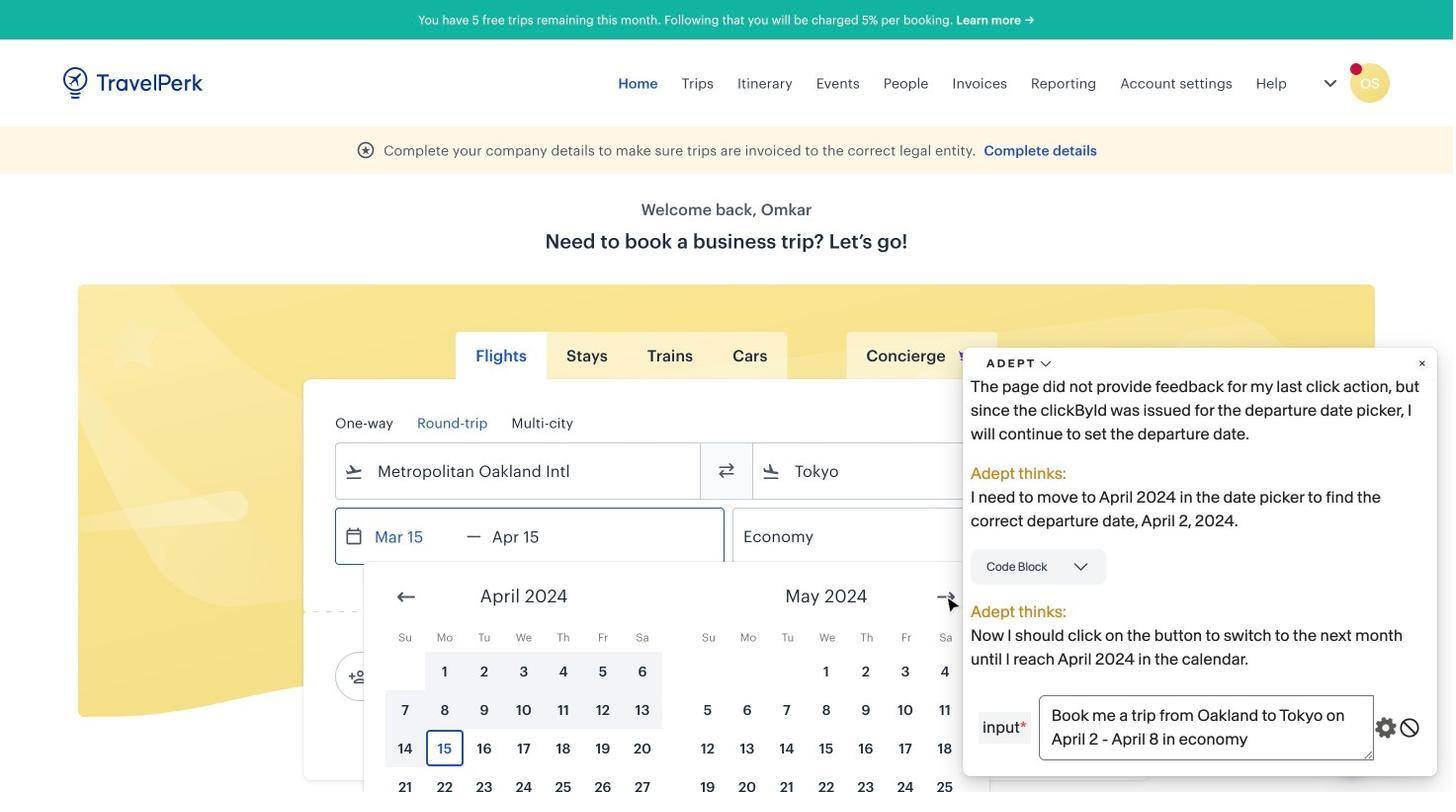 Task type: locate. For each thing, give the bounding box(es) containing it.
Return text field
[[481, 509, 584, 565]]

move backward to switch to the previous month. image
[[395, 586, 418, 610]]

Depart text field
[[364, 509, 467, 565]]

calendar application
[[364, 563, 1453, 793]]



Task type: vqa. For each thing, say whether or not it's contained in the screenshot.
add traveler "search box"
no



Task type: describe. For each thing, give the bounding box(es) containing it.
From search field
[[364, 456, 674, 487]]

move forward to switch to the next month. image
[[934, 586, 958, 610]]

Add first traveler search field
[[368, 661, 573, 693]]

To search field
[[781, 456, 1092, 487]]



